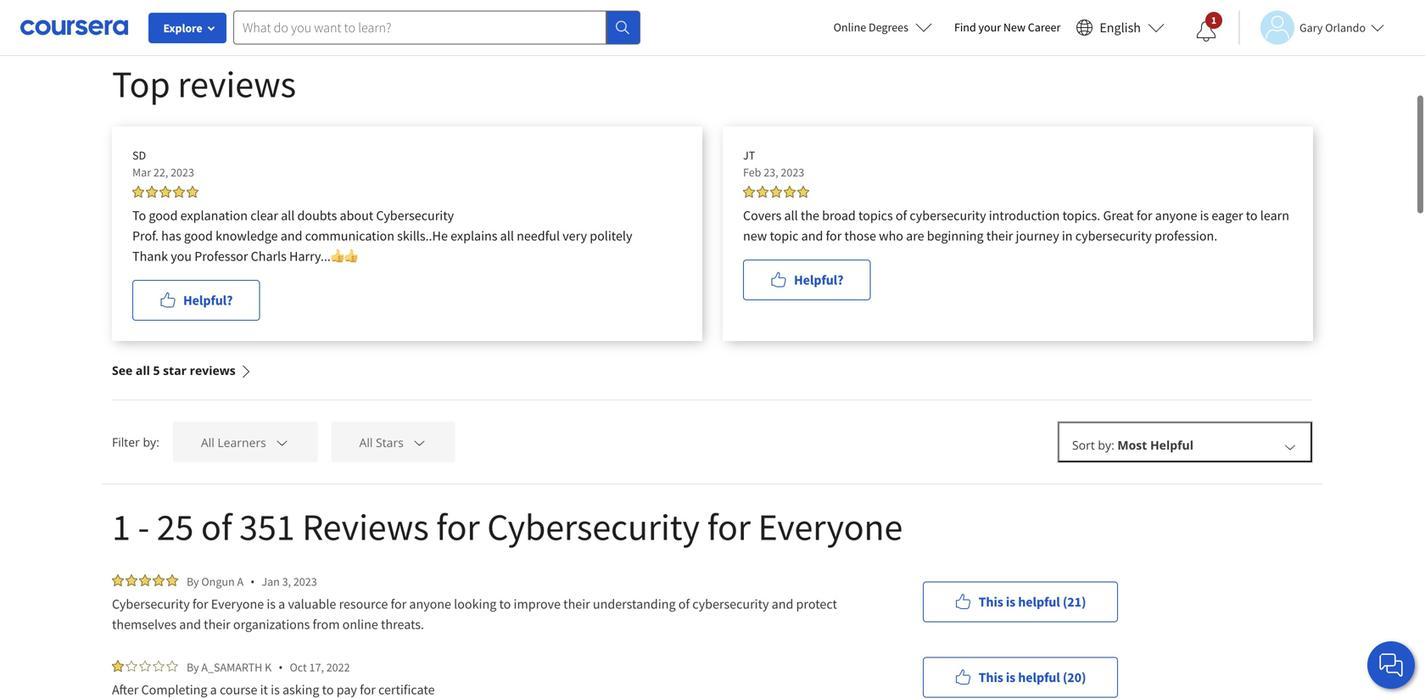 Task type: locate. For each thing, give the bounding box(es) containing it.
filled star image
[[132, 186, 144, 198], [160, 186, 171, 198], [757, 186, 769, 198], [770, 186, 782, 198], [784, 186, 796, 198], [126, 574, 137, 586], [166, 574, 178, 586], [112, 660, 124, 672]]

2 horizontal spatial star image
[[166, 660, 178, 672]]

helpful for (20)
[[1018, 669, 1060, 686]]

1 vertical spatial good
[[184, 227, 213, 244]]

2023 right 3,
[[293, 574, 317, 589]]

2 vertical spatial this
[[979, 669, 1004, 686]]

0 vertical spatial anyone
[[1156, 207, 1198, 224]]

ongun
[[201, 574, 235, 589]]

0 horizontal spatial everyone
[[211, 596, 264, 613]]

cybersecurity
[[376, 207, 454, 224], [487, 503, 700, 550], [112, 596, 190, 613]]

1 by from the top
[[187, 574, 199, 589]]

2 horizontal spatial cybersecurity
[[1076, 227, 1152, 244]]

an right goals
[[581, 1, 595, 17]]

helpful?
[[794, 272, 844, 289], [183, 292, 233, 309]]

new
[[1004, 20, 1026, 35]]

1 vertical spatial •
[[278, 659, 283, 675]]

resource
[[339, 596, 388, 613]]

in down "topics."
[[1062, 227, 1073, 244]]

0 vertical spatial helpful?
[[794, 272, 844, 289]]

1 horizontal spatial 1
[[1212, 14, 1217, 27]]

certificate
[[378, 681, 435, 698]]

1 vertical spatial everyone
[[211, 596, 264, 613]]

of inside 'cybersecurity for everyone is a valuable resource for anyone looking to improve their understanding of cybersecurity and protect themselves and their organizations from online threats.'
[[679, 596, 690, 613]]

0 vertical spatial 1
[[1212, 14, 1217, 27]]

1 horizontal spatial •
[[278, 659, 283, 675]]

the
[[514, 1, 532, 17], [801, 207, 820, 224]]

0 vertical spatial this
[[807, 1, 830, 17]]

this up this is helpful (20) button
[[979, 594, 1004, 611]]

1 vertical spatial cybersecurity
[[487, 503, 700, 550]]

by for completing
[[187, 660, 199, 675]]

0 vertical spatial cybersecurity
[[376, 207, 454, 224]]

1 vertical spatial course
[[220, 681, 257, 698]]

chevron down image inside all stars button
[[412, 435, 427, 450]]

star
[[163, 362, 187, 378]]

k
[[265, 660, 272, 675]]

your
[[979, 20, 1001, 35]]

anyone inside covers all the broad topics of cybersecurity introduction topics. great for anyone is eager to learn new topic and for those who are beginning their journey in cybersecurity profession.
[[1156, 207, 1198, 224]]

2 star image from the left
[[139, 660, 151, 672]]

3 star image from the left
[[166, 660, 178, 672]]

1 horizontal spatial a
[[278, 596, 285, 613]]

filled star image
[[146, 186, 158, 198], [173, 186, 185, 198], [187, 186, 199, 198], [743, 186, 755, 198], [798, 186, 810, 198], [112, 574, 124, 586], [139, 574, 151, 586], [153, 574, 165, 586]]

0 vertical spatial •
[[250, 574, 255, 590]]

of right goals
[[567, 1, 578, 17]]

oct
[[290, 660, 307, 675]]

1 vertical spatial the
[[801, 207, 820, 224]]

0 vertical spatial in
[[1171, 1, 1182, 17]]

all
[[281, 207, 295, 224], [784, 207, 798, 224], [500, 227, 514, 244], [136, 362, 150, 378]]

1 an from the left
[[581, 1, 595, 17]]

or left nation.
[[741, 1, 753, 17]]

everyone down a
[[211, 596, 264, 613]]

helpful for (21)
[[1018, 594, 1060, 611]]

star image left star image in the bottom of the page
[[139, 660, 151, 672]]

and up the 'charls'
[[281, 227, 302, 244]]

2023 right the 22,
[[171, 165, 194, 180]]

by
[[187, 574, 199, 589], [187, 660, 199, 675]]

• for is
[[250, 574, 255, 590]]

good down explanation
[[184, 227, 213, 244]]

is
[[873, 1, 882, 17], [1200, 207, 1209, 224], [1006, 594, 1016, 611], [267, 596, 276, 613], [1006, 669, 1016, 686], [271, 681, 280, 698]]

knowledge
[[216, 227, 278, 244]]

is right it
[[271, 681, 280, 698]]

• right "k"
[[278, 659, 283, 675]]

1 horizontal spatial chevron down image
[[1283, 439, 1298, 454]]

good
[[149, 207, 178, 224], [184, 227, 213, 244]]

or left no
[[1069, 1, 1081, 17]]

after
[[112, 681, 139, 698]]

helpful? button down topic
[[743, 260, 871, 300]]

after completing a course it is asking to pay for certificate
[[112, 681, 438, 698]]

of right understanding in the bottom of the page
[[679, 596, 690, 613]]

1 horizontal spatial everyone
[[758, 503, 903, 550]]

to left learn
[[1246, 207, 1258, 224]]

1 vertical spatial 1
[[112, 503, 130, 550]]

2 horizontal spatial cybersecurity
[[487, 503, 700, 550]]

None search field
[[233, 11, 641, 45]]

2022
[[326, 660, 350, 675]]

completing
[[141, 681, 207, 698]]

by inside by a_samarth k • oct 17, 2022
[[187, 660, 199, 675]]

cybersecurity inside the to good explanation clear all doubts about cybersecurity prof. has good knowledge and communication skills..he explains all needful very politely ﻿thank you professor charls harry...👍👍
[[376, 207, 454, 224]]

all inside button
[[136, 362, 150, 378]]

threats.
[[381, 616, 424, 633]]

goals
[[535, 1, 564, 17]]

0 vertical spatial by
[[187, 574, 199, 589]]

by ongun a • jan 3, 2023
[[187, 574, 317, 590]]

and inside covers all the broad topics of cybersecurity introduction topics. great for anyone is eager to learn new topic and for those who are beginning their journey in cybersecurity profession.
[[802, 227, 823, 244]]

broad
[[822, 207, 856, 224]]

0 horizontal spatial 1
[[112, 503, 130, 550]]

this down the this is helpful (21) button
[[979, 669, 1004, 686]]

find
[[955, 20, 976, 35]]

to inside covers all the broad topics of cybersecurity introduction topics. great for anyone is eager to learn new topic and for those who are beginning their journey in cybersecurity profession.
[[1246, 207, 1258, 224]]

0 horizontal spatial chevron down image
[[412, 435, 427, 450]]

sd
[[132, 148, 146, 163]]

show notifications image
[[1196, 21, 1217, 42]]

helpful? down the professor
[[183, 292, 233, 309]]

management,
[[275, 1, 352, 17]]

some
[[1036, 1, 1066, 17]]

in left informati
[[1171, 1, 1182, 17]]

chevron down image
[[412, 435, 427, 450], [1283, 439, 1298, 454]]

gary orlando button
[[1239, 11, 1385, 45]]

0 horizontal spatial cybersecurity
[[693, 596, 769, 613]]

a down a_samarth
[[210, 681, 217, 698]]

1 horizontal spatial 2023
[[293, 574, 317, 589]]

25
[[157, 503, 194, 550]]

cybersecurity inside 'cybersecurity for everyone is a valuable resource for anyone looking to improve their understanding of cybersecurity and protect themselves and their organizations from online threats.'
[[112, 596, 190, 613]]

star image
[[126, 660, 137, 672], [139, 660, 151, 672], [166, 660, 178, 672]]

0 horizontal spatial cybersecurity
[[112, 596, 190, 613]]

helpful left (20)
[[1018, 669, 1060, 686]]

0 horizontal spatial all
[[201, 434, 214, 450]]

1 horizontal spatial cybersecurity
[[910, 207, 986, 224]]

0 vertical spatial helpful
[[1018, 594, 1060, 611]]

(21)
[[1063, 594, 1086, 611]]

is left (20)
[[1006, 669, 1016, 686]]

helpful left '(21)'
[[1018, 594, 1060, 611]]

a up organizations
[[278, 596, 285, 613]]

2 helpful from the top
[[1018, 669, 1060, 686]]

1 horizontal spatial cybersecurity
[[376, 207, 454, 224]]

by left ongun
[[187, 574, 199, 589]]

1 vertical spatial helpful
[[1018, 669, 1060, 686]]

helpful? for helpful? button to the right
[[794, 272, 844, 289]]

0 horizontal spatial 2023
[[171, 165, 194, 180]]

mar
[[132, 165, 151, 180]]

needful
[[517, 227, 560, 244]]

2023 right 23,
[[781, 165, 805, 180]]

by: right sort
[[1098, 437, 1115, 453]]

reviews
[[178, 60, 296, 107], [190, 362, 236, 378]]

all left stars
[[359, 434, 373, 450]]

is inside 'cybersecurity for everyone is a valuable resource for anyone looking to improve their understanding of cybersecurity and protect themselves and their organizations from online threats.'
[[267, 596, 276, 613]]

helpful? button down you
[[132, 280, 260, 321]]

0 horizontal spatial a
[[210, 681, 217, 698]]

2023 inside jt feb 23, 2023
[[781, 165, 805, 180]]

by up the completing
[[187, 660, 199, 675]]

1 left ...
[[1212, 14, 1217, 27]]

new
[[743, 227, 767, 244]]

is up the online degrees
[[873, 1, 882, 17]]

by inside by ongun a • jan 3, 2023
[[187, 574, 199, 589]]

0 horizontal spatial in
[[1062, 227, 1073, 244]]

jan
[[262, 574, 280, 589]]

0 horizontal spatial good
[[149, 207, 178, 224]]

2 vertical spatial cybersecurity
[[112, 596, 190, 613]]

of up who
[[896, 207, 907, 224]]

2 vertical spatial cybersecurity
[[693, 596, 769, 613]]

1 - 25 of 351 reviews for cybersecurity for everyone
[[112, 503, 903, 550]]

all right clear
[[281, 207, 295, 224]]

•
[[250, 574, 255, 590], [278, 659, 283, 675]]

1 horizontal spatial their
[[564, 596, 590, 613]]

and right topic
[[802, 227, 823, 244]]

2 vertical spatial a
[[210, 681, 217, 698]]

1 left - on the bottom of page
[[112, 503, 130, 550]]

career
[[1028, 20, 1061, 35]]

this
[[807, 1, 830, 17], [979, 594, 1004, 611], [979, 669, 1004, 686]]

0 horizontal spatial helpful? button
[[132, 280, 260, 321]]

top reviews
[[112, 60, 296, 107]]

this for this is helpful (21)
[[979, 594, 1004, 611]]

good up has
[[149, 207, 178, 224]]

star image right star image in the bottom of the page
[[166, 660, 178, 672]]

all left learners
[[201, 434, 214, 450]]

cybersecurity for for
[[487, 503, 700, 550]]

0 vertical spatial their
[[987, 227, 1013, 244]]

to left applications
[[355, 1, 366, 17]]

1 horizontal spatial in
[[1171, 1, 1182, 17]]

communication
[[305, 227, 395, 244]]

journey
[[1016, 227, 1060, 244]]

jt
[[743, 148, 755, 163]]

and right themselves
[[179, 616, 201, 633]]

organizations
[[233, 616, 310, 633]]

anyone up profession.
[[1156, 207, 1198, 224]]

1 horizontal spatial helpful?
[[794, 272, 844, 289]]

all inside covers all the broad topics of cybersecurity introduction topics. great for anyone is eager to learn new topic and for those who are beginning their journey in cybersecurity profession.
[[784, 207, 798, 224]]

• right a
[[250, 574, 255, 590]]

all for all stars
[[359, 434, 373, 450]]

anyone up the threats.
[[409, 596, 451, 613]]

1 inside button
[[1212, 14, 1217, 27]]

topic
[[770, 227, 799, 244]]

this is helpful (20)
[[979, 669, 1086, 686]]

0 horizontal spatial by:
[[143, 434, 159, 450]]

sd mar 22, 2023
[[132, 148, 194, 180]]

0 horizontal spatial anyone
[[409, 596, 451, 613]]

1 vertical spatial a
[[278, 596, 285, 613]]

1 vertical spatial in
[[1062, 227, 1073, 244]]

it
[[260, 681, 268, 698]]

1 horizontal spatial anyone
[[1156, 207, 1198, 224]]

2 horizontal spatial their
[[987, 227, 1013, 244]]

who
[[879, 227, 904, 244]]

0 horizontal spatial their
[[204, 616, 231, 633]]

the left broad
[[801, 207, 820, 224]]

all up topic
[[784, 207, 798, 224]]

1 horizontal spatial star image
[[139, 660, 151, 672]]

their down ongun
[[204, 616, 231, 633]]

1 horizontal spatial or
[[1069, 1, 1081, 17]]

1 for 1 - 25 of 351 reviews for cybersecurity for everyone
[[112, 503, 130, 550]]

2 horizontal spatial 2023
[[781, 165, 805, 180]]

eager
[[1212, 207, 1244, 224]]

0 horizontal spatial or
[[741, 1, 753, 17]]

stars
[[376, 434, 404, 450]]

0 vertical spatial cybersecurity
[[910, 207, 986, 224]]

0 vertical spatial course
[[833, 1, 870, 17]]

is left eager
[[1200, 207, 1209, 224]]

1 vertical spatial anyone
[[409, 596, 451, 613]]

to right looking
[[499, 596, 511, 613]]

...
[[1236, 0, 1246, 17]]

course down a_samarth
[[220, 681, 257, 698]]

their down introduction
[[987, 227, 1013, 244]]

1 vertical spatial helpful?
[[183, 292, 233, 309]]

3,
[[282, 574, 291, 589]]

0 horizontal spatial star image
[[126, 660, 137, 672]]

1 vertical spatial by
[[187, 660, 199, 675]]

0 horizontal spatial •
[[250, 574, 255, 590]]

applications
[[369, 1, 436, 17]]

0 horizontal spatial helpful?
[[183, 292, 233, 309]]

of
[[567, 1, 578, 17], [896, 207, 907, 224], [201, 503, 232, 550], [679, 596, 690, 613]]

course up online
[[833, 1, 870, 17]]

0 horizontal spatial an
[[581, 1, 595, 17]]

reviews right star
[[190, 362, 236, 378]]

1 horizontal spatial all
[[359, 434, 373, 450]]

enterprise,
[[598, 1, 658, 17]]

helpful? down topic
[[794, 272, 844, 289]]

star image
[[153, 660, 165, 672]]

1 horizontal spatial the
[[801, 207, 820, 224]]

2023 inside sd mar 22, 2023
[[171, 165, 194, 180]]

by: right filter
[[143, 434, 159, 450]]

1 horizontal spatial an
[[661, 1, 675, 17]]

and left protect on the bottom right of the page
[[772, 596, 794, 613]]

the left goals
[[514, 1, 532, 17]]

reviews down explore dropdown button
[[178, 60, 296, 107]]

covers
[[743, 207, 782, 224]]

everyone up protect on the bottom right of the page
[[758, 503, 903, 550]]

everyone
[[758, 503, 903, 550], [211, 596, 264, 613]]

anyone
[[1156, 207, 1198, 224], [409, 596, 451, 613]]

feb
[[743, 165, 761, 180]]

background
[[1102, 1, 1168, 17]]

1 all from the left
[[201, 434, 214, 450]]

prof.
[[132, 227, 159, 244]]

are
[[906, 227, 925, 244]]

to
[[132, 207, 146, 224]]

2023
[[171, 165, 194, 180], [781, 165, 805, 180], [293, 574, 317, 589]]

their right improve
[[564, 596, 590, 613]]

is left '(21)'
[[1006, 594, 1016, 611]]

by for for
[[187, 574, 199, 589]]

0 horizontal spatial the
[[514, 1, 532, 17]]

online
[[343, 616, 378, 633]]

this right nation.
[[807, 1, 830, 17]]

2 by from the top
[[187, 660, 199, 675]]

1 helpful from the top
[[1018, 594, 1060, 611]]

clear
[[250, 207, 278, 224]]

is inside covers all the broad topics of cybersecurity introduction topics. great for anyone is eager to learn new topic and for those who are beginning their journey in cybersecurity profession.
[[1200, 207, 1209, 224]]

everyone inside 'cybersecurity for everyone is a valuable resource for anyone looking to improve their understanding of cybersecurity and protect themselves and their organizations from online threats.'
[[211, 596, 264, 613]]

an left institution,
[[661, 1, 675, 17]]

to inside 'cybersecurity for everyone is a valuable resource for anyone looking to improve their understanding of cybersecurity and protect themselves and their organizations from online threats.'
[[499, 596, 511, 613]]

23,
[[764, 165, 779, 180]]

1 vertical spatial reviews
[[190, 362, 236, 378]]

all left 5
[[136, 362, 150, 378]]

no
[[1084, 1, 1099, 17]]

harry...👍👍
[[289, 248, 358, 265]]

star image up after
[[126, 660, 137, 672]]

22,
[[153, 165, 168, 180]]

skills..he
[[397, 227, 448, 244]]

is up organizations
[[267, 596, 276, 613]]

1 horizontal spatial by:
[[1098, 437, 1115, 453]]

governance, privacy, and risk management, to applications for achieving the goals of an enterprise, an institution, or a nation. this course is designed for students with some or no background in informati
[[112, 1, 1236, 17]]

0 vertical spatial a
[[756, 1, 762, 17]]

a left nation.
[[756, 1, 762, 17]]

helpful? button
[[743, 260, 871, 300], [132, 280, 260, 321]]

charls
[[251, 248, 287, 265]]

1 vertical spatial this
[[979, 594, 1004, 611]]

learners
[[218, 434, 266, 450]]

2 all from the left
[[359, 434, 373, 450]]



Task type: describe. For each thing, give the bounding box(es) containing it.
0 vertical spatial the
[[514, 1, 532, 17]]

online degrees
[[834, 20, 909, 35]]

1 horizontal spatial helpful? button
[[743, 260, 871, 300]]

a inside 'cybersecurity for everyone is a valuable resource for anyone looking to improve their understanding of cybersecurity and protect themselves and their organizations from online threats.'
[[278, 596, 285, 613]]

explains
[[451, 227, 498, 244]]

by: for filter
[[143, 434, 159, 450]]

0 horizontal spatial course
[[220, 681, 257, 698]]

english
[[1100, 19, 1141, 36]]

5
[[153, 362, 160, 378]]

covers all the broad topics of cybersecurity introduction topics. great for anyone is eager to learn new topic and for those who are beginning their journey in cybersecurity profession.
[[743, 207, 1290, 244]]

and inside the to good explanation clear all doubts about cybersecurity prof. has good knowledge and communication skills..he explains all needful very politely ﻿thank you professor charls harry...👍👍
[[281, 227, 302, 244]]

has
[[161, 227, 181, 244]]

doubts
[[297, 207, 337, 224]]

from
[[313, 616, 340, 633]]

all learners
[[201, 434, 266, 450]]

• for course
[[278, 659, 283, 675]]

see all 5 star reviews
[[112, 362, 236, 378]]

filter
[[112, 434, 140, 450]]

designed
[[885, 1, 935, 17]]

topics.
[[1063, 207, 1101, 224]]

all learners button
[[173, 422, 318, 462]]

topics
[[859, 207, 893, 224]]

cybersecurity for about
[[376, 207, 454, 224]]

cybersecurity for everyone is a valuable resource for anyone looking to improve their understanding of cybersecurity and protect themselves and their organizations from online threats.
[[112, 596, 840, 633]]

learn
[[1261, 207, 1290, 224]]

by: for sort
[[1098, 437, 1115, 453]]

2 an from the left
[[661, 1, 675, 17]]

a_samarth
[[201, 660, 262, 675]]

find your new career
[[955, 20, 1061, 35]]

explanation
[[180, 207, 248, 224]]

anyone inside 'cybersecurity for everyone is a valuable resource for anyone looking to improve their understanding of cybersecurity and protect themselves and their organizations from online threats.'
[[409, 596, 451, 613]]

of right 25
[[201, 503, 232, 550]]

institution,
[[678, 1, 737, 17]]

2023 for sd mar 22, 2023
[[171, 165, 194, 180]]

risk
[[252, 1, 272, 17]]

about
[[340, 207, 374, 224]]

themselves
[[112, 616, 177, 633]]

helpful? for the leftmost helpful? button
[[183, 292, 233, 309]]

the inside covers all the broad topics of cybersecurity introduction topics. great for anyone is eager to learn new topic and for those who are beginning their journey in cybersecurity profession.
[[801, 207, 820, 224]]

privacy,
[[183, 1, 225, 17]]

this is helpful (21) button
[[923, 582, 1118, 622]]

explore button
[[148, 13, 227, 43]]

this for this is helpful (20)
[[979, 669, 1004, 686]]

great
[[1104, 207, 1134, 224]]

very
[[563, 227, 587, 244]]

all stars
[[359, 434, 404, 450]]

understanding
[[593, 596, 676, 613]]

those
[[845, 227, 876, 244]]

explore
[[163, 20, 202, 36]]

1 horizontal spatial good
[[184, 227, 213, 244]]

cybersecurity inside 'cybersecurity for everyone is a valuable resource for anyone looking to improve their understanding of cybersecurity and protect themselves and their organizations from online threats.'
[[693, 596, 769, 613]]

2023 for jt feb 23, 2023
[[781, 165, 805, 180]]

sort by: most helpful
[[1073, 437, 1194, 453]]

see all 5 star reviews button
[[112, 341, 253, 400]]

top
[[112, 60, 170, 107]]

351
[[239, 503, 295, 550]]

1 or from the left
[[741, 1, 753, 17]]

all for all learners
[[201, 434, 214, 450]]

helpful
[[1151, 437, 1194, 453]]

2 or from the left
[[1069, 1, 1081, 17]]

0 vertical spatial good
[[149, 207, 178, 224]]

with
[[1009, 1, 1033, 17]]

and left risk
[[228, 1, 249, 17]]

1 button
[[1183, 11, 1230, 52]]

politely
[[590, 227, 633, 244]]

chevron down image
[[274, 435, 290, 450]]

﻿thank
[[132, 248, 168, 265]]

profession.
[[1155, 227, 1218, 244]]

jt feb 23, 2023
[[743, 148, 805, 180]]

online
[[834, 20, 867, 35]]

0 vertical spatial everyone
[[758, 503, 903, 550]]

2 horizontal spatial a
[[756, 1, 762, 17]]

you
[[171, 248, 192, 265]]

beginning
[[927, 227, 984, 244]]

a
[[237, 574, 244, 589]]

this is helpful (21)
[[979, 594, 1086, 611]]

gary
[[1300, 20, 1323, 35]]

by a_samarth k • oct 17, 2022
[[187, 659, 350, 675]]

nation.
[[765, 1, 804, 17]]

(20)
[[1063, 669, 1086, 686]]

improve
[[514, 596, 561, 613]]

-
[[138, 503, 149, 550]]

valuable
[[288, 596, 336, 613]]

professor
[[194, 248, 248, 265]]

informati
[[1185, 1, 1236, 17]]

achieving
[[458, 1, 510, 17]]

in inside covers all the broad topics of cybersecurity introduction topics. great for anyone is eager to learn new topic and for those who are beginning their journey in cybersecurity profession.
[[1062, 227, 1073, 244]]

coursera image
[[20, 14, 128, 41]]

2 vertical spatial their
[[204, 616, 231, 633]]

17,
[[309, 660, 324, 675]]

1 for 1
[[1212, 14, 1217, 27]]

sort
[[1073, 437, 1095, 453]]

1 vertical spatial cybersecurity
[[1076, 227, 1152, 244]]

introduction
[[989, 207, 1060, 224]]

reviews inside button
[[190, 362, 236, 378]]

1 vertical spatial their
[[564, 596, 590, 613]]

protect
[[796, 596, 837, 613]]

of inside covers all the broad topics of cybersecurity introduction topics. great for anyone is eager to learn new topic and for those who are beginning their journey in cybersecurity profession.
[[896, 207, 907, 224]]

chat with us image
[[1378, 652, 1405, 679]]

their inside covers all the broad topics of cybersecurity introduction topics. great for anyone is eager to learn new topic and for those who are beginning their journey in cybersecurity profession.
[[987, 227, 1013, 244]]

all left needful
[[500, 227, 514, 244]]

to left pay
[[322, 681, 334, 698]]

1 star image from the left
[[126, 660, 137, 672]]

looking
[[454, 596, 497, 613]]

1 horizontal spatial course
[[833, 1, 870, 17]]

asking
[[283, 681, 319, 698]]

What do you want to learn? text field
[[233, 11, 607, 45]]

0 vertical spatial reviews
[[178, 60, 296, 107]]

english button
[[1069, 0, 1172, 55]]

2023 inside by ongun a • jan 3, 2023
[[293, 574, 317, 589]]



Task type: vqa. For each thing, say whether or not it's contained in the screenshot.
'fast-'
no



